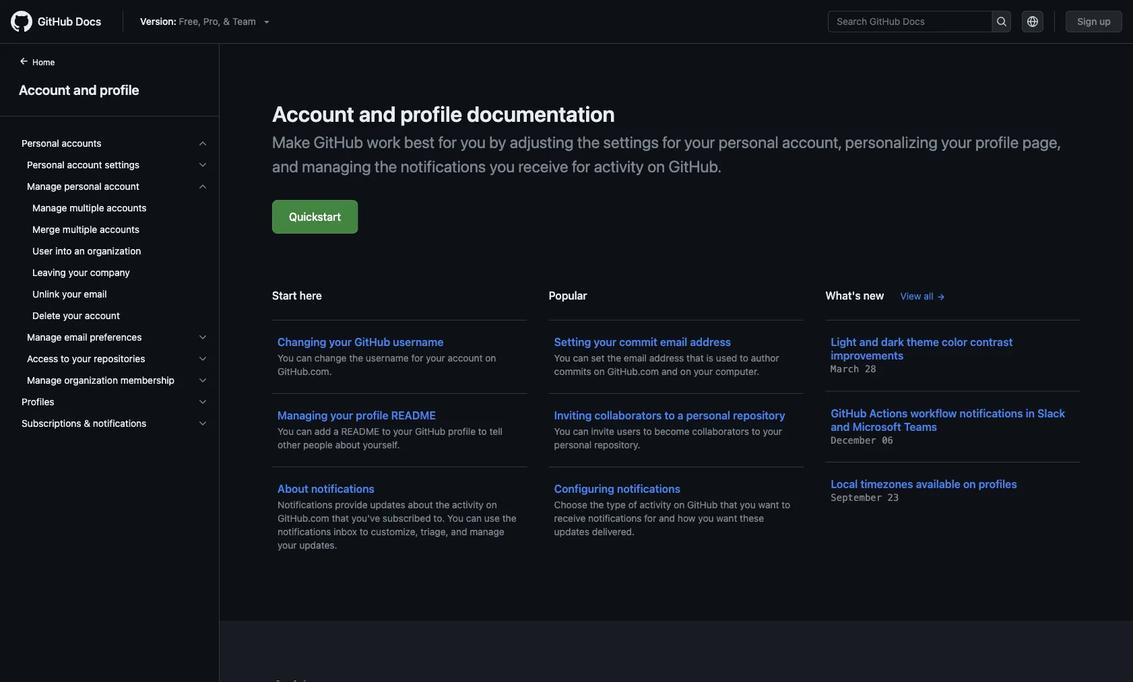 Task type: vqa. For each thing, say whether or not it's contained in the screenshot.
Leaving
yes



Task type: describe. For each thing, give the bounding box(es) containing it.
commit
[[619, 336, 658, 349]]

profile for account and profile
[[100, 82, 139, 97]]

updates inside about notifications notifications provide updates about the activity on github.com that you've subscribed to. you can use the notifications inbox to customize, triage, and manage your updates.
[[370, 500, 406, 511]]

0 vertical spatial want
[[759, 500, 779, 511]]

into
[[55, 246, 72, 257]]

account inside personal account settings dropdown button
[[67, 159, 102, 171]]

access to your repositories button
[[16, 348, 214, 370]]

personal accounts button
[[16, 133, 214, 154]]

up
[[1100, 16, 1111, 27]]

popular
[[549, 289, 587, 302]]

pro,
[[203, 16, 221, 27]]

subscriptions & notifications button
[[16, 413, 214, 435]]

1 vertical spatial username
[[366, 353, 409, 364]]

account and profile element
[[0, 55, 220, 681]]

notifications up provide
[[311, 483, 375, 496]]

receive inside configuring notifications choose the type of activity on github that you want to receive notifications for and how you want these updates delivered.
[[554, 513, 586, 524]]

0 horizontal spatial collaborators
[[595, 409, 662, 422]]

of
[[629, 500, 637, 511]]

and up work
[[359, 101, 396, 127]]

all
[[924, 291, 934, 302]]

about inside managing your profile readme you can add a readme to your github profile to tell other people about yourself.
[[335, 440, 360, 451]]

activity inside about notifications notifications provide updates about the activity on github.com that you've subscribed to. you can use the notifications inbox to customize, triage, and manage your updates.
[[452, 500, 484, 511]]

provide
[[335, 500, 368, 511]]

github inside account and profile documentation make github work best for you by adjusting the settings for your personal account, personalizing your profile page, and managing the notifications you receive for activity on github.
[[314, 133, 363, 152]]

manage organization membership
[[27, 375, 175, 386]]

manage personal account button
[[16, 176, 214, 197]]

sc 9kayk9 0 image for settings
[[197, 160, 208, 171]]

set
[[591, 353, 605, 364]]

manage personal account element for account
[[11, 197, 219, 327]]

changing
[[278, 336, 326, 349]]

email down leaving your company
[[84, 289, 107, 300]]

multiple for manage
[[70, 203, 104, 214]]

email inside dropdown button
[[64, 332, 87, 343]]

manage organization membership button
[[16, 370, 214, 392]]

profile for account and profile documentation make github work best for you by adjusting the settings for your personal account, personalizing your profile page, and managing the notifications you receive for activity on github.
[[400, 101, 463, 127]]

and inside light and dark theme color contrast improvements march 28
[[860, 336, 879, 349]]

notifications inside github actions workflow notifications in slack and microsoft teams december 06
[[960, 407, 1024, 420]]

you up the these
[[740, 500, 756, 511]]

unlink
[[32, 289, 60, 300]]

that inside setting your commit email address you can set the email address that is used to author commits on github.com and on your computer.
[[687, 353, 704, 364]]

sc 9kayk9 0 image for manage personal account
[[197, 181, 208, 192]]

slack
[[1038, 407, 1066, 420]]

you left by
[[461, 133, 486, 152]]

account inside manage personal account dropdown button
[[104, 181, 139, 192]]

on inside configuring notifications choose the type of activity on github that you want to receive notifications for and how you want these updates delivered.
[[674, 500, 685, 511]]

view all
[[901, 291, 934, 302]]

personal accounts element containing personal accounts
[[11, 133, 219, 392]]

page,
[[1023, 133, 1061, 152]]

invite
[[591, 426, 615, 437]]

sign
[[1078, 16, 1098, 27]]

author
[[751, 353, 780, 364]]

computer.
[[716, 366, 760, 377]]

the right the adjusting
[[577, 133, 600, 152]]

inviting collaborators to a personal repository you can invite users to become collaborators to your personal repository.
[[554, 409, 786, 451]]

you inside the inviting collaborators to a personal repository you can invite users to become collaborators to your personal repository.
[[554, 426, 571, 437]]

github.com inside setting your commit email address you can set the email address that is used to author commits on github.com and on your computer.
[[608, 366, 659, 377]]

personal accounts
[[22, 138, 101, 149]]

search image
[[997, 16, 1007, 27]]

manage multiple accounts
[[32, 203, 147, 214]]

organization inside dropdown button
[[64, 375, 118, 386]]

you inside changing your github username you can change the username for your account on github.com.
[[278, 353, 294, 364]]

sc 9kayk9 0 image for manage organization membership
[[197, 375, 208, 386]]

that inside about notifications notifications provide updates about the activity on github.com that you've subscribed to. you can use the notifications inbox to customize, triage, and manage your updates.
[[332, 513, 349, 524]]

unlink your email link
[[16, 284, 214, 305]]

become
[[655, 426, 690, 437]]

can inside the inviting collaborators to a personal repository you can invite users to become collaborators to your personal repository.
[[573, 426, 589, 437]]

december
[[831, 435, 877, 446]]

account inside "delete your account" link
[[85, 310, 120, 321]]

account and profile
[[19, 82, 139, 97]]

0 horizontal spatial want
[[717, 513, 738, 524]]

delivered.
[[592, 527, 635, 538]]

1 horizontal spatial collaborators
[[692, 426, 749, 437]]

repositories
[[94, 353, 145, 365]]

github inside configuring notifications choose the type of activity on github that you want to receive notifications for and how you want these updates delivered.
[[687, 500, 718, 511]]

github actions workflow notifications in slack and microsoft teams december 06
[[831, 407, 1066, 446]]

account for account and profile documentation make github work best for you by adjusting the settings for your personal account, personalizing your profile page, and managing the notifications you receive for activity on github.
[[272, 101, 354, 127]]

managing
[[278, 409, 328, 422]]

sc 9kayk9 0 image for personal accounts
[[197, 138, 208, 149]]

account and profile link
[[16, 80, 203, 100]]

setting your commit email address you can set the email address that is used to author commits on github.com and on your computer.
[[554, 336, 780, 377]]

yourself.
[[363, 440, 400, 451]]

leaving your company
[[32, 267, 130, 278]]

managing
[[302, 157, 371, 176]]

adjusting
[[510, 133, 574, 152]]

to inside about notifications notifications provide updates about the activity on github.com that you've subscribed to. you can use the notifications inbox to customize, triage, and manage your updates.
[[360, 527, 368, 538]]

sc 9kayk9 0 image for manage email preferences
[[197, 332, 208, 343]]

december 06 element
[[831, 435, 894, 446]]

can inside managing your profile readme you can add a readme to your github profile to tell other people about yourself.
[[296, 426, 312, 437]]

to inside setting your commit email address you can set the email address that is used to author commits on github.com and on your computer.
[[740, 353, 749, 364]]

sc 9kayk9 0 image inside profiles dropdown button
[[197, 397, 208, 408]]

merge
[[32, 224, 60, 235]]

users
[[617, 426, 641, 437]]

best
[[404, 133, 435, 152]]

preferences
[[90, 332, 142, 343]]

is
[[707, 353, 714, 364]]

manage personal account element for settings
[[11, 176, 219, 327]]

tell
[[490, 426, 503, 437]]

user into an organization
[[32, 246, 141, 257]]

user
[[32, 246, 53, 257]]

customize,
[[371, 527, 418, 538]]

by
[[489, 133, 506, 152]]

light
[[831, 336, 857, 349]]

view
[[901, 291, 922, 302]]

personal account settings
[[27, 159, 140, 171]]

choose
[[554, 500, 588, 511]]

actions
[[870, 407, 908, 420]]

profiles
[[979, 478, 1018, 491]]

quickstart
[[289, 211, 341, 223]]

to.
[[434, 513, 445, 524]]

github docs
[[38, 15, 101, 28]]

commits
[[554, 366, 592, 377]]

merge multiple accounts
[[32, 224, 140, 235]]

& inside dropdown button
[[84, 418, 90, 429]]

start
[[272, 289, 297, 302]]

used
[[716, 353, 737, 364]]

that inside configuring notifications choose the type of activity on github that you want to receive notifications for and how you want these updates delivered.
[[721, 500, 738, 511]]

and inside configuring notifications choose the type of activity on github that you want to receive notifications for and how you want these updates delivered.
[[659, 513, 675, 524]]

workflow
[[911, 407, 957, 420]]

can inside about notifications notifications provide updates about the activity on github.com that you've subscribed to. you can use the notifications inbox to customize, triage, and manage your updates.
[[466, 513, 482, 524]]

membership
[[120, 375, 175, 386]]

inbox
[[334, 527, 357, 538]]

email down commit
[[624, 353, 647, 364]]

sign up link
[[1066, 11, 1123, 32]]

changing your github username you can change the username for your account on github.com.
[[278, 336, 496, 377]]

account for account and profile
[[19, 82, 70, 97]]

you inside setting your commit email address you can set the email address that is used to author commits on github.com and on your computer.
[[554, 353, 571, 364]]

here
[[300, 289, 322, 302]]

local
[[831, 478, 858, 491]]

people
[[303, 440, 333, 451]]

you down by
[[490, 157, 515, 176]]

accounts for manage multiple accounts
[[107, 203, 147, 214]]

view all link
[[901, 289, 946, 304]]

multiple for merge
[[63, 224, 97, 235]]

new
[[864, 289, 885, 302]]

make
[[272, 133, 310, 152]]

on inside about notifications notifications provide updates about the activity on github.com that you've subscribed to. you can use the notifications inbox to customize, triage, and manage your updates.
[[486, 500, 497, 511]]

light and dark theme color contrast improvements march 28
[[831, 336, 1013, 375]]

accounts for merge multiple accounts
[[100, 224, 140, 235]]

settings inside account and profile documentation make github work best for you by adjusting the settings for your personal account, personalizing your profile page, and managing the notifications you receive for activity on github.
[[604, 133, 659, 152]]

notifications
[[278, 500, 333, 511]]

personal up become
[[686, 409, 731, 422]]

on inside account and profile documentation make github work best for you by adjusting the settings for your personal account, personalizing your profile page, and managing the notifications you receive for activity on github.
[[648, 157, 665, 176]]

profile left tell
[[448, 426, 476, 437]]

contrast
[[971, 336, 1013, 349]]

organization inside 'link'
[[87, 246, 141, 257]]



Task type: locate. For each thing, give the bounding box(es) containing it.
profile inside "link"
[[100, 82, 139, 97]]

& right pro,
[[223, 16, 230, 27]]

in
[[1026, 407, 1035, 420]]

personal inside personal accounts dropdown button
[[22, 138, 59, 149]]

and inside "link"
[[73, 82, 97, 97]]

you right how
[[698, 513, 714, 524]]

1 vertical spatial personal
[[27, 159, 65, 171]]

None search field
[[828, 11, 1012, 32]]

personal for personal account settings
[[27, 159, 65, 171]]

sc 9kayk9 0 image for access to your repositories
[[197, 354, 208, 365]]

you
[[461, 133, 486, 152], [490, 157, 515, 176], [740, 500, 756, 511], [698, 513, 714, 524]]

2 manage personal account element from the top
[[11, 197, 219, 327]]

can inside setting your commit email address you can set the email address that is used to author commits on github.com and on your computer.
[[573, 353, 589, 364]]

the right set
[[607, 353, 621, 364]]

1 horizontal spatial github.com
[[608, 366, 659, 377]]

can inside changing your github username you can change the username for your account on github.com.
[[296, 353, 312, 364]]

user into an organization link
[[16, 241, 214, 262]]

about right people
[[335, 440, 360, 451]]

1 vertical spatial settings
[[105, 159, 140, 171]]

timezones
[[861, 478, 914, 491]]

that
[[687, 353, 704, 364], [721, 500, 738, 511], [332, 513, 349, 524]]

4 sc 9kayk9 0 image from the top
[[197, 354, 208, 365]]

activity inside configuring notifications choose the type of activity on github that you want to receive notifications for and how you want these updates delivered.
[[640, 500, 672, 511]]

github.
[[669, 157, 722, 176]]

company
[[90, 267, 130, 278]]

the right use
[[503, 513, 517, 524]]

1 horizontal spatial settings
[[604, 133, 659, 152]]

can down inviting
[[573, 426, 589, 437]]

1 vertical spatial address
[[650, 353, 684, 364]]

notifications down best
[[401, 157, 486, 176]]

0 horizontal spatial about
[[335, 440, 360, 451]]

github.com inside about notifications notifications provide updates about the activity on github.com that you've subscribed to. you can use the notifications inbox to customize, triage, and manage your updates.
[[278, 513, 329, 524]]

triangle down image
[[261, 16, 272, 27]]

how
[[678, 513, 696, 524]]

sc 9kayk9 0 image inside manage personal account dropdown button
[[197, 181, 208, 192]]

your inside the inviting collaborators to a personal repository you can invite users to become collaborators to your personal repository.
[[763, 426, 782, 437]]

0 horizontal spatial a
[[334, 426, 339, 437]]

september 23 element
[[831, 493, 899, 504]]

1 vertical spatial readme
[[341, 426, 380, 437]]

28
[[865, 364, 877, 375]]

personal accounts element
[[11, 133, 219, 392], [11, 154, 219, 392]]

0 vertical spatial username
[[393, 336, 444, 349]]

subscribed
[[383, 513, 431, 524]]

start here
[[272, 289, 322, 302]]

accounts inside dropdown button
[[62, 138, 101, 149]]

0 vertical spatial a
[[678, 409, 684, 422]]

a up become
[[678, 409, 684, 422]]

and down home link
[[73, 82, 97, 97]]

september
[[831, 493, 882, 504]]

theme
[[907, 336, 940, 349]]

personal for personal accounts
[[22, 138, 59, 149]]

to
[[740, 353, 749, 364], [61, 353, 69, 365], [665, 409, 675, 422], [382, 426, 391, 437], [478, 426, 487, 437], [644, 426, 652, 437], [752, 426, 761, 437], [782, 500, 791, 511], [360, 527, 368, 538]]

3 sc 9kayk9 0 image from the top
[[197, 419, 208, 429]]

want up the these
[[759, 500, 779, 511]]

2 personal accounts element from the top
[[11, 154, 219, 392]]

0 horizontal spatial settings
[[105, 159, 140, 171]]

0 vertical spatial settings
[[604, 133, 659, 152]]

1 horizontal spatial updates
[[554, 527, 590, 538]]

receive down choose
[[554, 513, 586, 524]]

1 horizontal spatial account
[[272, 101, 354, 127]]

manage multiple accounts link
[[16, 197, 214, 219]]

use
[[485, 513, 500, 524]]

github inside github actions workflow notifications in slack and microsoft teams december 06
[[831, 407, 867, 420]]

inviting
[[554, 409, 592, 422]]

personal inside dropdown button
[[64, 181, 102, 192]]

1 vertical spatial accounts
[[107, 203, 147, 214]]

and up december
[[831, 421, 850, 433]]

manage inside dropdown button
[[27, 181, 62, 192]]

your
[[685, 133, 715, 152], [942, 133, 972, 152], [68, 267, 88, 278], [62, 289, 81, 300], [63, 310, 82, 321], [329, 336, 352, 349], [594, 336, 617, 349], [426, 353, 445, 364], [72, 353, 91, 365], [694, 366, 713, 377], [330, 409, 353, 422], [393, 426, 413, 437], [763, 426, 782, 437], [278, 540, 297, 551]]

unlink your email
[[32, 289, 107, 300]]

1 manage personal account element from the top
[[11, 176, 219, 327]]

0 vertical spatial organization
[[87, 246, 141, 257]]

to inside dropdown button
[[61, 353, 69, 365]]

1 vertical spatial about
[[408, 500, 433, 511]]

0 horizontal spatial github.com
[[278, 513, 329, 524]]

account inside changing your github username you can change the username for your account on github.com.
[[448, 353, 483, 364]]

team
[[233, 16, 256, 27]]

manage inside dropdown button
[[27, 332, 62, 343]]

notifications inside dropdown button
[[93, 418, 146, 429]]

settings inside dropdown button
[[105, 159, 140, 171]]

sc 9kayk9 0 image inside personal accounts dropdown button
[[197, 138, 208, 149]]

personal accounts element containing personal account settings
[[11, 154, 219, 392]]

configuring
[[554, 483, 615, 496]]

you down inviting
[[554, 426, 571, 437]]

personal down personal account settings
[[64, 181, 102, 192]]

and right triage,
[[451, 527, 467, 538]]

profile up personal accounts dropdown button
[[100, 82, 139, 97]]

personal up personal account settings
[[22, 138, 59, 149]]

personal down personal accounts
[[27, 159, 65, 171]]

want left the these
[[717, 513, 738, 524]]

notifications up updates.
[[278, 527, 331, 538]]

0 vertical spatial updates
[[370, 500, 406, 511]]

delete your account link
[[16, 305, 214, 327]]

you inside managing your profile readme you can add a readme to your github profile to tell other people about yourself.
[[278, 426, 294, 437]]

your inside about notifications notifications provide updates about the activity on github.com that you've subscribed to. you can use the notifications inbox to customize, triage, and manage your updates.
[[278, 540, 297, 551]]

the right change
[[349, 353, 363, 364]]

manage
[[27, 181, 62, 192], [32, 203, 67, 214], [27, 332, 62, 343], [27, 375, 62, 386]]

profiles
[[22, 397, 54, 408]]

and up improvements
[[860, 336, 879, 349]]

1 vertical spatial multiple
[[63, 224, 97, 235]]

the up to.
[[436, 500, 450, 511]]

1 vertical spatial github.com
[[278, 513, 329, 524]]

1 horizontal spatial that
[[687, 353, 704, 364]]

version: free, pro, & team
[[140, 16, 256, 27]]

manage for manage email preferences
[[27, 332, 62, 343]]

leaving your company link
[[16, 262, 214, 284]]

what's new
[[826, 289, 885, 302]]

0 vertical spatial github.com
[[608, 366, 659, 377]]

1 horizontal spatial readme
[[391, 409, 436, 422]]

& down profiles dropdown button
[[84, 418, 90, 429]]

to inside configuring notifications choose the type of activity on github that you want to receive notifications for and how you want these updates delivered.
[[782, 500, 791, 511]]

you up other
[[278, 426, 294, 437]]

repository.
[[594, 440, 641, 451]]

and
[[73, 82, 97, 97], [359, 101, 396, 127], [272, 157, 299, 176], [860, 336, 879, 349], [662, 366, 678, 377], [831, 421, 850, 433], [659, 513, 675, 524], [451, 527, 467, 538]]

manage email preferences
[[27, 332, 142, 343]]

account inside "link"
[[19, 82, 70, 97]]

23
[[888, 493, 899, 504]]

a inside managing your profile readme you can add a readme to your github profile to tell other people about yourself.
[[334, 426, 339, 437]]

profile
[[100, 82, 139, 97], [400, 101, 463, 127], [976, 133, 1019, 152], [356, 409, 389, 422], [448, 426, 476, 437]]

06
[[882, 435, 894, 446]]

multiple up 'merge multiple accounts'
[[70, 203, 104, 214]]

for inside configuring notifications choose the type of activity on github that you want to receive notifications for and how you want these updates delivered.
[[645, 513, 657, 524]]

and down make
[[272, 157, 299, 176]]

1 vertical spatial organization
[[64, 375, 118, 386]]

2 horizontal spatial that
[[721, 500, 738, 511]]

1 sc 9kayk9 0 image from the top
[[197, 138, 208, 149]]

organization down access to your repositories
[[64, 375, 118, 386]]

1 horizontal spatial &
[[223, 16, 230, 27]]

you
[[278, 353, 294, 364], [554, 353, 571, 364], [278, 426, 294, 437], [554, 426, 571, 437], [448, 513, 464, 524]]

0 vertical spatial about
[[335, 440, 360, 451]]

2 sc 9kayk9 0 image from the top
[[197, 397, 208, 408]]

1 sc 9kayk9 0 image from the top
[[197, 160, 208, 171]]

0 vertical spatial collaborators
[[595, 409, 662, 422]]

3 sc 9kayk9 0 image from the top
[[197, 332, 208, 343]]

0 horizontal spatial &
[[84, 418, 90, 429]]

1 horizontal spatial want
[[759, 500, 779, 511]]

updates inside configuring notifications choose the type of activity on github that you want to receive notifications for and how you want these updates delivered.
[[554, 527, 590, 538]]

a inside the inviting collaborators to a personal repository you can invite users to become collaborators to your personal repository.
[[678, 409, 684, 422]]

you up commits
[[554, 353, 571, 364]]

sc 9kayk9 0 image inside "manage organization membership" dropdown button
[[197, 375, 208, 386]]

for inside changing your github username you can change the username for your account on github.com.
[[411, 353, 424, 364]]

0 vertical spatial accounts
[[62, 138, 101, 149]]

you inside about notifications notifications provide updates about the activity on github.com that you've subscribed to. you can use the notifications inbox to customize, triage, and manage your updates.
[[448, 513, 464, 524]]

2 vertical spatial that
[[332, 513, 349, 524]]

manage email preferences button
[[16, 327, 214, 348]]

0 vertical spatial readme
[[391, 409, 436, 422]]

can left use
[[466, 513, 482, 524]]

address up is
[[690, 336, 731, 349]]

personal inside personal account settings dropdown button
[[27, 159, 65, 171]]

manage for manage organization membership
[[27, 375, 62, 386]]

can up commits
[[573, 353, 589, 364]]

about up subscribed
[[408, 500, 433, 511]]

account,
[[782, 133, 842, 152]]

1 vertical spatial collaborators
[[692, 426, 749, 437]]

notifications up of
[[617, 483, 681, 496]]

the
[[577, 133, 600, 152], [375, 157, 397, 176], [349, 353, 363, 364], [607, 353, 621, 364], [436, 500, 450, 511], [590, 500, 604, 511], [503, 513, 517, 524]]

a right add
[[334, 426, 339, 437]]

updates down choose
[[554, 527, 590, 538]]

the left type
[[590, 500, 604, 511]]

1 horizontal spatial address
[[690, 336, 731, 349]]

accounts up personal account settings
[[62, 138, 101, 149]]

leaving
[[32, 267, 66, 278]]

profile for managing your profile readme you can add a readme to your github profile to tell other people about yourself.
[[356, 409, 389, 422]]

and left how
[[659, 513, 675, 524]]

2 vertical spatial sc 9kayk9 0 image
[[197, 419, 208, 429]]

manage inside dropdown button
[[27, 375, 62, 386]]

2 vertical spatial accounts
[[100, 224, 140, 235]]

0 horizontal spatial updates
[[370, 500, 406, 511]]

1 vertical spatial sc 9kayk9 0 image
[[197, 397, 208, 408]]

activity
[[594, 157, 644, 176], [452, 500, 484, 511], [640, 500, 672, 511]]

about inside about notifications notifications provide updates about the activity on github.com that you've subscribed to. you can use the notifications inbox to customize, triage, and manage your updates.
[[408, 500, 433, 511]]

0 vertical spatial account
[[19, 82, 70, 97]]

you right to.
[[448, 513, 464, 524]]

updates up subscribed
[[370, 500, 406, 511]]

manage for manage multiple accounts
[[32, 203, 67, 214]]

1 vertical spatial want
[[717, 513, 738, 524]]

and inside setting your commit email address you can set the email address that is used to author commits on github.com and on your computer.
[[662, 366, 678, 377]]

profiles button
[[16, 392, 214, 413]]

and inside about notifications notifications provide updates about the activity on github.com that you've subscribed to. you can use the notifications inbox to customize, triage, and manage your updates.
[[451, 527, 467, 538]]

profile up yourself. on the left
[[356, 409, 389, 422]]

sc 9kayk9 0 image inside personal account settings dropdown button
[[197, 160, 208, 171]]

multiple up "an"
[[63, 224, 97, 235]]

personalizing
[[845, 133, 938, 152]]

collaborators down repository
[[692, 426, 749, 437]]

github.com down notifications in the bottom of the page
[[278, 513, 329, 524]]

notifications
[[401, 157, 486, 176], [960, 407, 1024, 420], [93, 418, 146, 429], [311, 483, 375, 496], [617, 483, 681, 496], [588, 513, 642, 524], [278, 527, 331, 538]]

profile up best
[[400, 101, 463, 127]]

address down commit
[[650, 353, 684, 364]]

sc 9kayk9 0 image
[[197, 138, 208, 149], [197, 181, 208, 192], [197, 332, 208, 343], [197, 354, 208, 365], [197, 375, 208, 386]]

home
[[32, 57, 55, 67]]

sc 9kayk9 0 image for notifications
[[197, 419, 208, 429]]

triage,
[[421, 527, 449, 538]]

github.com down commit
[[608, 366, 659, 377]]

0 vertical spatial multiple
[[70, 203, 104, 214]]

these
[[740, 513, 764, 524]]

Search GitHub Docs search field
[[829, 11, 992, 32]]

about notifications notifications provide updates about the activity on github.com that you've subscribed to. you can use the notifications inbox to customize, triage, and manage your updates.
[[278, 483, 517, 551]]

0 vertical spatial personal
[[22, 138, 59, 149]]

personal inside account and profile documentation make github work best for you by adjusting the settings for your personal account, personalizing your profile page, and managing the notifications you receive for activity on github.
[[719, 133, 779, 152]]

available
[[916, 478, 961, 491]]

your inside dropdown button
[[72, 353, 91, 365]]

github docs link
[[11, 11, 112, 32]]

1 vertical spatial updates
[[554, 527, 590, 538]]

1 vertical spatial that
[[721, 500, 738, 511]]

access
[[27, 353, 58, 365]]

updates
[[370, 500, 406, 511], [554, 527, 590, 538]]

account and profile documentation make github work best for you by adjusting the settings for your personal account, personalizing your profile page, and managing the notifications you receive for activity on github.
[[272, 101, 1061, 176]]

5 sc 9kayk9 0 image from the top
[[197, 375, 208, 386]]

sc 9kayk9 0 image inside manage email preferences dropdown button
[[197, 332, 208, 343]]

1 vertical spatial a
[[334, 426, 339, 437]]

accounts down manage personal account dropdown button
[[107, 203, 147, 214]]

sc 9kayk9 0 image inside access to your repositories dropdown button
[[197, 354, 208, 365]]

other
[[278, 440, 301, 451]]

notifications down type
[[588, 513, 642, 524]]

multiple
[[70, 203, 104, 214], [63, 224, 97, 235]]

and inside github actions workflow notifications in slack and microsoft teams december 06
[[831, 421, 850, 433]]

quickstart link
[[272, 200, 358, 234]]

on inside changing your github username you can change the username for your account on github.com.
[[485, 353, 496, 364]]

0 vertical spatial that
[[687, 353, 704, 364]]

0 vertical spatial &
[[223, 16, 230, 27]]

organization down merge multiple accounts link on the top left of page
[[87, 246, 141, 257]]

profile left "page,"
[[976, 133, 1019, 152]]

an
[[74, 246, 85, 257]]

personal down inviting
[[554, 440, 592, 451]]

can up github.com.
[[296, 353, 312, 364]]

account down home link
[[19, 82, 70, 97]]

activity inside account and profile documentation make github work best for you by adjusting the settings for your personal account, personalizing your profile page, and managing the notifications you receive for activity on github.
[[594, 157, 644, 176]]

account up make
[[272, 101, 354, 127]]

github.com
[[608, 366, 659, 377], [278, 513, 329, 524]]

and up the inviting collaborators to a personal repository you can invite users to become collaborators to your personal repository.
[[662, 366, 678, 377]]

repository
[[733, 409, 786, 422]]

change
[[315, 353, 347, 364]]

the inside setting your commit email address you can set the email address that is used to author commits on github.com and on your computer.
[[607, 353, 621, 364]]

notifications left in
[[960, 407, 1024, 420]]

manage personal account element containing manage multiple accounts
[[11, 197, 219, 327]]

2 sc 9kayk9 0 image from the top
[[197, 181, 208, 192]]

can down managing
[[296, 426, 312, 437]]

march
[[831, 364, 860, 375]]

sc 9kayk9 0 image
[[197, 160, 208, 171], [197, 397, 208, 408], [197, 419, 208, 429]]

delete your account
[[32, 310, 120, 321]]

version:
[[140, 16, 177, 27]]

0 vertical spatial sc 9kayk9 0 image
[[197, 160, 208, 171]]

0 horizontal spatial account
[[19, 82, 70, 97]]

receive inside account and profile documentation make github work best for you by adjusting the settings for your personal account, personalizing your profile page, and managing the notifications you receive for activity on github.
[[519, 157, 569, 176]]

color
[[942, 336, 968, 349]]

github
[[38, 15, 73, 28], [314, 133, 363, 152], [355, 336, 390, 349], [831, 407, 867, 420], [415, 426, 446, 437], [687, 500, 718, 511]]

readme
[[391, 409, 436, 422], [341, 426, 380, 437]]

you down changing
[[278, 353, 294, 364]]

email right commit
[[660, 336, 688, 349]]

on inside "local timezones available on profiles september 23"
[[964, 478, 976, 491]]

1 horizontal spatial a
[[678, 409, 684, 422]]

&
[[223, 16, 230, 27], [84, 418, 90, 429]]

you've
[[352, 513, 380, 524]]

github inside changing your github username you can change the username for your account on github.com.
[[355, 336, 390, 349]]

1 vertical spatial &
[[84, 418, 90, 429]]

the down work
[[375, 157, 397, 176]]

github inside managing your profile readme you can add a readme to your github profile to tell other people about yourself.
[[415, 426, 446, 437]]

manage
[[470, 527, 505, 538]]

1 vertical spatial account
[[272, 101, 354, 127]]

account inside account and profile documentation make github work best for you by adjusting the settings for your personal account, personalizing your profile page, and managing the notifications you receive for activity on github.
[[272, 101, 354, 127]]

manage personal account element
[[11, 176, 219, 327], [11, 197, 219, 327]]

managing your profile readme you can add a readme to your github profile to tell other people about yourself.
[[278, 409, 503, 451]]

receive down the adjusting
[[519, 157, 569, 176]]

notifications down profiles dropdown button
[[93, 418, 146, 429]]

the inside configuring notifications choose the type of activity on github that you want to receive notifications for and how you want these updates delivered.
[[590, 500, 604, 511]]

1 personal accounts element from the top
[[11, 133, 219, 392]]

personal up "github."
[[719, 133, 779, 152]]

0 vertical spatial receive
[[519, 157, 569, 176]]

username
[[393, 336, 444, 349], [366, 353, 409, 364]]

0 horizontal spatial readme
[[341, 426, 380, 437]]

notifications inside account and profile documentation make github work best for you by adjusting the settings for your personal account, personalizing your profile page, and managing the notifications you receive for activity on github.
[[401, 157, 486, 176]]

select language: current language is english image
[[1028, 16, 1039, 27]]

email down delete your account
[[64, 332, 87, 343]]

0 vertical spatial address
[[690, 336, 731, 349]]

personal
[[22, 138, 59, 149], [27, 159, 65, 171]]

march 28 element
[[831, 364, 877, 375]]

github.com.
[[278, 366, 332, 377]]

0 horizontal spatial address
[[650, 353, 684, 364]]

the inside changing your github username you can change the username for your account on github.com.
[[349, 353, 363, 364]]

account
[[67, 159, 102, 171], [104, 181, 139, 192], [85, 310, 120, 321], [448, 353, 483, 364]]

1 horizontal spatial about
[[408, 500, 433, 511]]

about
[[335, 440, 360, 451], [408, 500, 433, 511]]

sc 9kayk9 0 image inside subscriptions & notifications dropdown button
[[197, 419, 208, 429]]

0 horizontal spatial that
[[332, 513, 349, 524]]

collaborators up 'users'
[[595, 409, 662, 422]]

manage personal account element containing manage personal account
[[11, 176, 219, 327]]

manage for manage personal account
[[27, 181, 62, 192]]

1 vertical spatial receive
[[554, 513, 586, 524]]

accounts down the manage multiple accounts link
[[100, 224, 140, 235]]



